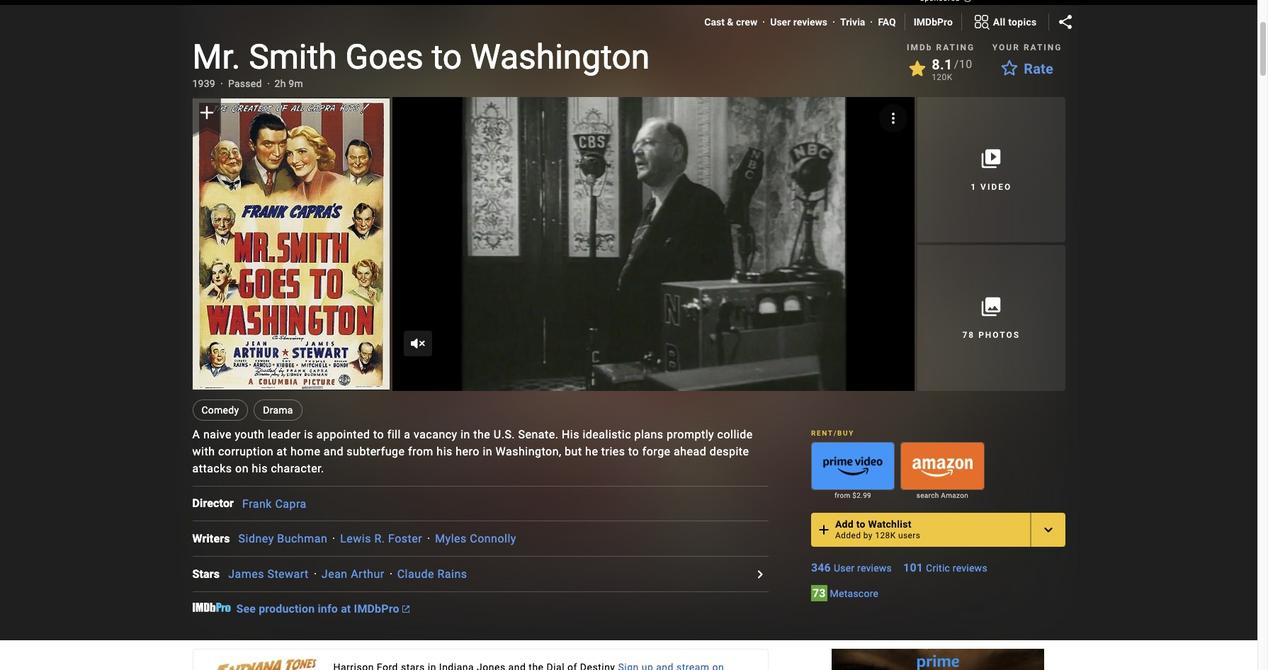 Task type: describe. For each thing, give the bounding box(es) containing it.
r.
[[374, 532, 385, 546]]

amazon
[[941, 491, 968, 499]]

search
[[917, 491, 939, 499]]

watch mr. smith goes to washington element
[[392, 97, 915, 391]]

claude rains button
[[397, 567, 467, 581]]

production
[[259, 602, 315, 616]]

comedy button
[[192, 399, 248, 421]]

jean arthur button
[[322, 567, 384, 581]]

home video trailer from columbia tristar image
[[392, 97, 915, 391]]

naive
[[203, 428, 232, 441]]

critic
[[926, 562, 950, 573]]

0 horizontal spatial in
[[461, 428, 470, 441]]

james stewart, jean arthur, claude rains, edward arnold, beulah bondi, guy kibbee, thomas mitchell, and eugene pallette in mr. smith goes to washington (1939) image
[[192, 98, 389, 390]]

346 user reviews
[[811, 561, 892, 574]]

claude
[[397, 567, 434, 581]]

cast
[[704, 16, 725, 28]]

corruption
[[218, 445, 274, 458]]

rains
[[437, 567, 467, 581]]

share on social media image
[[1057, 13, 1074, 30]]

1 video
[[971, 182, 1012, 192]]

to right 'goes'
[[432, 37, 462, 77]]

video
[[980, 182, 1012, 192]]

from $2.99 group
[[811, 442, 895, 501]]

101
[[903, 561, 923, 574]]

101 critic reviews
[[903, 561, 987, 574]]

10
[[959, 57, 973, 71]]

see production info at imdbpro
[[236, 602, 399, 616]]

search amazon link
[[901, 490, 984, 501]]

faq button
[[878, 15, 896, 29]]

sidney buchman
[[238, 532, 327, 546]]

rent/buy
[[811, 429, 855, 437]]

lewis r. foster button
[[340, 532, 422, 546]]

hero
[[456, 445, 480, 458]]

director
[[192, 497, 234, 510]]

reviews inside user reviews button
[[793, 16, 827, 28]]

78
[[962, 330, 975, 340]]

73 metascore
[[812, 586, 879, 600]]

youth
[[235, 428, 264, 441]]

james stewart
[[228, 567, 309, 581]]

2h
[[275, 78, 286, 89]]

james
[[228, 567, 264, 581]]

search amazon group
[[901, 442, 984, 501]]

claude rains
[[397, 567, 467, 581]]

1939
[[192, 78, 215, 89]]

collide
[[717, 428, 753, 441]]

frank capra button
[[242, 497, 307, 510]]

all
[[993, 16, 1006, 27]]

add title to another list image
[[1040, 521, 1057, 538]]

video player application
[[392, 97, 915, 391]]

add to watchlist added by 128k users
[[835, 518, 921, 540]]

imdb
[[907, 43, 933, 52]]

ahead
[[674, 445, 706, 458]]

jean
[[322, 567, 348, 581]]

myles
[[435, 532, 467, 546]]

attacks
[[192, 462, 232, 475]]

but
[[565, 445, 582, 458]]

vacancy
[[414, 428, 457, 441]]

faq
[[878, 16, 896, 28]]

8.1
[[932, 56, 953, 73]]

with
[[192, 445, 215, 458]]

plans
[[634, 428, 664, 441]]

see
[[236, 602, 256, 616]]

to left 'fill'
[[373, 428, 384, 441]]

your rating
[[992, 43, 1062, 52]]

info
[[318, 602, 338, 616]]

1 horizontal spatial his
[[437, 445, 453, 458]]

see production info at imdbpro button
[[236, 602, 409, 616]]

a
[[192, 428, 200, 441]]

writers
[[192, 532, 230, 545]]

reviews for 346
[[857, 562, 892, 573]]

$2.99
[[852, 491, 871, 499]]

despite
[[710, 445, 749, 458]]

see full cast and crew image
[[751, 566, 768, 583]]

1 vertical spatial at
[[341, 602, 351, 616]]

fill
[[387, 428, 401, 441]]

volume off image
[[409, 335, 426, 352]]

lewis
[[340, 532, 371, 546]]

watchlist
[[868, 518, 912, 530]]

the
[[473, 428, 490, 441]]

smith
[[249, 37, 337, 77]]

metascore
[[830, 588, 879, 599]]

his
[[562, 428, 579, 441]]

stars
[[192, 567, 220, 581]]



Task type: locate. For each thing, give the bounding box(es) containing it.
frank capra
[[242, 497, 307, 510]]

rating for your rating
[[1024, 43, 1062, 52]]

2h 9m
[[275, 78, 303, 89]]

1 horizontal spatial from
[[835, 491, 851, 499]]

buchman
[[277, 532, 327, 546]]

in left the
[[461, 428, 470, 441]]

346
[[811, 561, 831, 574]]

rating for imdb rating
[[936, 43, 975, 52]]

added
[[835, 530, 861, 540]]

a naive youth leader is appointed to fill a vacancy in the u.s. senate. his idealistic plans promptly collide with corruption at home and subterfuge from his hero in washington, but he tries to forge ahead despite attacks on his character.
[[192, 428, 753, 475]]

is
[[304, 428, 313, 441]]

tries
[[601, 445, 625, 458]]

reviews for 101
[[953, 562, 987, 573]]

james stewart button
[[228, 567, 309, 581]]

0 horizontal spatial imdbpro
[[354, 602, 399, 616]]

from left $2.99
[[835, 491, 851, 499]]

from $2.99
[[835, 491, 871, 499]]

9m
[[289, 78, 303, 89]]

mr.
[[192, 37, 240, 77]]

imdbpro left launch inline icon
[[354, 602, 399, 616]]

video autoplay preference image
[[885, 110, 902, 127]]

1 vertical spatial his
[[252, 462, 268, 475]]

reviews inside 101 critic reviews
[[953, 562, 987, 573]]

1 vertical spatial see full cast and crew element
[[192, 530, 238, 547]]

passed button
[[228, 77, 262, 91]]

drama
[[263, 404, 293, 416]]

2 horizontal spatial reviews
[[953, 562, 987, 573]]

0 vertical spatial from
[[408, 445, 433, 458]]

0 vertical spatial imdbpro
[[914, 16, 953, 28]]

to up by
[[856, 518, 865, 530]]

his down vacancy
[[437, 445, 453, 458]]

0 horizontal spatial rating
[[936, 43, 975, 52]]

from down a
[[408, 445, 433, 458]]

1 horizontal spatial reviews
[[857, 562, 892, 573]]

0 vertical spatial user
[[770, 16, 791, 28]]

by
[[863, 530, 873, 540]]

0 horizontal spatial his
[[252, 462, 268, 475]]

in
[[461, 428, 470, 441], [483, 445, 492, 458]]

see full cast and crew element containing writers
[[192, 530, 238, 547]]

trivia
[[840, 16, 865, 28]]

group
[[392, 97, 915, 391], [192, 97, 389, 391], [811, 442, 895, 490], [901, 442, 984, 490]]

character.
[[271, 462, 324, 475]]

1 see full cast and crew element from the top
[[192, 495, 242, 512]]

jean arthur
[[322, 567, 384, 581]]

at inside the a naive youth leader is appointed to fill a vacancy in the u.s. senate. his idealistic plans promptly collide with corruption at home and subterfuge from his hero in washington, but he tries to forge ahead despite attacks on his character.
[[277, 445, 287, 458]]

see full cast and crew element
[[192, 495, 242, 512], [192, 530, 238, 547]]

rating
[[936, 43, 975, 52], [1024, 43, 1062, 52]]

washington,
[[496, 445, 562, 458]]

arthur
[[351, 567, 384, 581]]

1 vertical spatial user
[[834, 562, 855, 573]]

1 horizontal spatial rating
[[1024, 43, 1062, 52]]

128k
[[875, 530, 896, 540]]

photos
[[978, 330, 1020, 340]]

78 photos
[[962, 330, 1020, 340]]

imdb rating
[[907, 43, 975, 52]]

1 horizontal spatial at
[[341, 602, 351, 616]]

rating up rate
[[1024, 43, 1062, 52]]

2 rating from the left
[[1024, 43, 1062, 52]]

1 horizontal spatial imdbpro
[[914, 16, 953, 28]]

0 vertical spatial his
[[437, 445, 453, 458]]

stewart
[[267, 567, 309, 581]]

he
[[585, 445, 598, 458]]

to right tries
[[628, 445, 639, 458]]

0 horizontal spatial at
[[277, 445, 287, 458]]

myles connolly
[[435, 532, 516, 546]]

1939 button
[[192, 77, 215, 91]]

imdbpro up the imdb rating
[[914, 16, 953, 28]]

his right 'on'
[[252, 462, 268, 475]]

passed
[[228, 78, 262, 89]]

0 horizontal spatial from
[[408, 445, 433, 458]]

at right info
[[341, 602, 351, 616]]

1 rating from the left
[[936, 43, 975, 52]]

from inside the a naive youth leader is appointed to fill a vacancy in the u.s. senate. his idealistic plans promptly collide with corruption at home and subterfuge from his hero in washington, but he tries to forge ahead despite attacks on his character.
[[408, 445, 433, 458]]

user inside 346 user reviews
[[834, 562, 855, 573]]

from inside from $2.99 'link'
[[835, 491, 851, 499]]

user
[[770, 16, 791, 28], [834, 562, 855, 573]]

topics
[[1008, 16, 1037, 27]]

rate button
[[993, 56, 1062, 81]]

idealistic
[[583, 428, 631, 441]]

comedy
[[202, 404, 239, 416]]

on
[[235, 462, 249, 475]]

1 vertical spatial from
[[835, 491, 851, 499]]

trivia button
[[840, 15, 865, 29]]

8.1 / 10 120k
[[932, 56, 973, 82]]

1 horizontal spatial user
[[834, 562, 855, 573]]

launch inline image
[[402, 606, 409, 613]]

search on amazon image
[[901, 443, 984, 489]]

1 horizontal spatial in
[[483, 445, 492, 458]]

reviews inside 346 user reviews
[[857, 562, 892, 573]]

1
[[971, 182, 977, 192]]

0 vertical spatial see full cast and crew element
[[192, 495, 242, 512]]

mr. smith goes to washington
[[192, 37, 650, 77]]

all topics button
[[962, 11, 1048, 33]]

see full cast and crew element up writers
[[192, 495, 242, 512]]

rating up /
[[936, 43, 975, 52]]

0 vertical spatial in
[[461, 428, 470, 441]]

sidney
[[238, 532, 274, 546]]

user inside button
[[770, 16, 791, 28]]

user right 346
[[834, 562, 855, 573]]

washington
[[470, 37, 650, 77]]

1 vertical spatial in
[[483, 445, 492, 458]]

watch on prime video image
[[812, 443, 894, 489]]

and
[[324, 445, 344, 458]]

categories image
[[973, 13, 990, 30]]

forge
[[642, 445, 671, 458]]

reviews right critic
[[953, 562, 987, 573]]

stars button
[[192, 566, 228, 583]]

to inside add to watchlist added by 128k users
[[856, 518, 865, 530]]

see full cast and crew element containing director
[[192, 495, 242, 512]]

sidney buchman button
[[238, 532, 327, 546]]

lewis r. foster
[[340, 532, 422, 546]]

rate
[[1024, 60, 1054, 77]]

reviews up metascore at the bottom of the page
[[857, 562, 892, 573]]

in down the
[[483, 445, 492, 458]]

1 video button
[[917, 97, 1065, 243]]

a
[[404, 428, 411, 441]]

all topics
[[993, 16, 1037, 27]]

0 horizontal spatial user
[[770, 16, 791, 28]]

0 horizontal spatial reviews
[[793, 16, 827, 28]]

frank
[[242, 497, 272, 510]]

reviews left trivia button
[[793, 16, 827, 28]]

foster
[[388, 532, 422, 546]]

/
[[954, 57, 959, 71]]

senate.
[[518, 428, 559, 441]]

u.s.
[[494, 428, 515, 441]]

user right crew
[[770, 16, 791, 28]]

add
[[835, 518, 854, 530]]

at down leader
[[277, 445, 287, 458]]

capra
[[275, 497, 307, 510]]

see full cast and crew element up stars button
[[192, 530, 238, 547]]

search amazon
[[917, 491, 968, 499]]

0 vertical spatial at
[[277, 445, 287, 458]]

120k
[[932, 72, 953, 82]]

1 vertical spatial imdbpro
[[354, 602, 399, 616]]

2 see full cast and crew element from the top
[[192, 530, 238, 547]]

&
[[727, 16, 734, 28]]

add image
[[815, 521, 832, 538]]

users
[[898, 530, 921, 540]]

73
[[812, 586, 826, 600]]

drama button
[[254, 399, 302, 421]]



Task type: vqa. For each thing, say whether or not it's contained in the screenshot.
The Sanity (2024) Thriller
no



